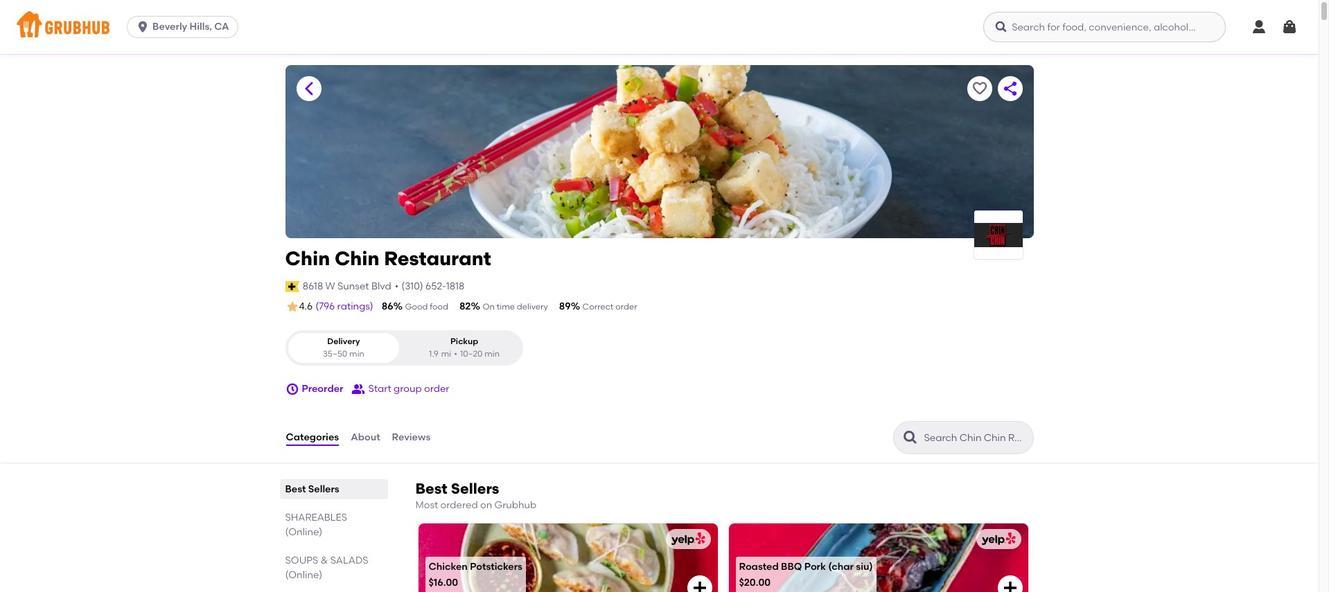 Task type: vqa. For each thing, say whether or not it's contained in the screenshot.
bottom 'Bakery'
no



Task type: locate. For each thing, give the bounding box(es) containing it.
0 horizontal spatial yelp image
[[669, 533, 705, 546]]

sellers up the shareables
[[308, 484, 339, 496]]

1 horizontal spatial min
[[485, 349, 500, 359]]

soups
[[285, 555, 318, 567]]

beverly hills, ca
[[153, 21, 229, 33]]

min inside delivery 35–50 min
[[349, 349, 365, 359]]

yelp image for chicken potstickers
[[669, 533, 705, 546]]

yelp image for roasted bbq pork (char siu)
[[979, 533, 1016, 546]]

on
[[480, 500, 492, 512]]

chin up 8618
[[285, 247, 330, 270]]

svg image inside main navigation navigation
[[995, 20, 1009, 34]]

best up the shareables
[[285, 484, 306, 496]]

order inside button
[[424, 383, 450, 395]]

order
[[616, 302, 637, 312], [424, 383, 450, 395]]

0 horizontal spatial order
[[424, 383, 450, 395]]

pork
[[805, 561, 826, 573]]

save this restaurant image
[[971, 80, 988, 97]]

order right correct
[[616, 302, 637, 312]]

2 yelp image from the left
[[979, 533, 1016, 546]]

• right the mi
[[454, 349, 457, 359]]

(char
[[829, 561, 854, 573]]

best
[[416, 480, 448, 498], [285, 484, 306, 496]]

shareables (online)
[[285, 512, 347, 539]]

yelp image
[[669, 533, 705, 546], [979, 533, 1016, 546]]

chin
[[285, 247, 330, 270], [335, 247, 380, 270]]

(online)
[[285, 527, 323, 539], [285, 570, 323, 582]]

•
[[395, 281, 399, 292], [454, 349, 457, 359]]

subscription pass image
[[285, 281, 299, 292]]

0 vertical spatial svg image
[[995, 20, 1009, 34]]

main navigation navigation
[[0, 0, 1319, 54]]

sellers inside the best sellers most ordered on grubhub
[[451, 480, 499, 498]]

1 vertical spatial order
[[424, 383, 450, 395]]

1 (online) from the top
[[285, 527, 323, 539]]

chicken
[[429, 561, 468, 573]]

sunset
[[338, 281, 369, 292]]

0 horizontal spatial svg image
[[691, 580, 708, 593]]

(online) inside shareables (online)
[[285, 527, 323, 539]]

svg image left $20.00
[[691, 580, 708, 593]]

min right 10–20
[[485, 349, 500, 359]]

1818
[[446, 281, 465, 292]]

(online) down the shareables
[[285, 527, 323, 539]]

sellers for best sellers most ordered on grubhub
[[451, 480, 499, 498]]

svg image up share icon
[[995, 20, 1009, 34]]

min down delivery
[[349, 349, 365, 359]]

1 horizontal spatial •
[[454, 349, 457, 359]]

correct
[[583, 302, 614, 312]]

people icon image
[[352, 383, 366, 397]]

blvd
[[371, 281, 391, 292]]

0 horizontal spatial •
[[395, 281, 399, 292]]

option group containing delivery 35–50 min
[[285, 331, 523, 366]]

Search Chin Chin Restaurant search field
[[923, 432, 1029, 445]]

2 (online) from the top
[[285, 570, 323, 582]]

8618 w sunset blvd
[[303, 281, 391, 292]]

potstickers
[[470, 561, 523, 573]]

0 horizontal spatial min
[[349, 349, 365, 359]]

1 yelp image from the left
[[669, 533, 705, 546]]

1 horizontal spatial sellers
[[451, 480, 499, 498]]

best for best sellers
[[285, 484, 306, 496]]

reviews
[[392, 432, 431, 444]]

1 horizontal spatial best
[[416, 480, 448, 498]]

chin up sunset
[[335, 247, 380, 270]]

0 horizontal spatial best
[[285, 484, 306, 496]]

time
[[497, 302, 515, 312]]

reviews button
[[391, 413, 431, 463]]

on time delivery
[[483, 302, 548, 312]]

option group
[[285, 331, 523, 366]]

best up most at the bottom
[[416, 480, 448, 498]]

shareables
[[285, 512, 347, 524]]

mi
[[441, 349, 451, 359]]

delivery
[[327, 337, 360, 347]]

8618 w sunset blvd button
[[302, 279, 392, 295]]

• right blvd
[[395, 281, 399, 292]]

1 horizontal spatial svg image
[[995, 20, 1009, 34]]

1 horizontal spatial yelp image
[[979, 533, 1016, 546]]

good
[[405, 302, 428, 312]]

order right group
[[424, 383, 450, 395]]

search icon image
[[902, 430, 919, 446]]

1 horizontal spatial order
[[616, 302, 637, 312]]

start group order button
[[352, 377, 450, 402]]

1 vertical spatial •
[[454, 349, 457, 359]]

0 vertical spatial •
[[395, 281, 399, 292]]

svg image
[[1251, 19, 1268, 35], [1282, 19, 1298, 35], [136, 20, 150, 34], [285, 383, 299, 397], [1002, 580, 1019, 593]]

(796 ratings)
[[316, 301, 373, 313]]

0 horizontal spatial sellers
[[308, 484, 339, 496]]

Search for food, convenience, alcohol... search field
[[984, 12, 1226, 42]]

svg image
[[995, 20, 1009, 34], [691, 580, 708, 593]]

restaurant
[[384, 247, 491, 270]]

1 min from the left
[[349, 349, 365, 359]]

min
[[349, 349, 365, 359], [485, 349, 500, 359]]

start
[[368, 383, 391, 395]]

0 vertical spatial (online)
[[285, 527, 323, 539]]

best inside the best sellers most ordered on grubhub
[[416, 480, 448, 498]]

1 vertical spatial (online)
[[285, 570, 323, 582]]

0 horizontal spatial chin
[[285, 247, 330, 270]]

about
[[351, 432, 380, 444]]

8618
[[303, 281, 323, 292]]

group
[[394, 383, 422, 395]]

soups & salads (online)
[[285, 555, 368, 582]]

save this restaurant button
[[967, 76, 992, 101]]

1 horizontal spatial chin
[[335, 247, 380, 270]]

2 min from the left
[[485, 349, 500, 359]]

grubhub
[[495, 500, 537, 512]]

sellers
[[451, 480, 499, 498], [308, 484, 339, 496]]

sellers up on
[[451, 480, 499, 498]]

$20.00
[[739, 578, 771, 589]]

(online) down soups
[[285, 570, 323, 582]]



Task type: describe. For each thing, give the bounding box(es) containing it.
$16.00
[[429, 578, 458, 589]]

best sellers most ordered on grubhub
[[416, 480, 537, 512]]

chicken potstickers $16.00
[[429, 561, 523, 589]]

most
[[416, 500, 438, 512]]

beverly hills, ca button
[[127, 16, 244, 38]]

chin chin restaurant logo image
[[974, 223, 1023, 247]]

pickup 1.9 mi • 10–20 min
[[429, 337, 500, 359]]

• inside pickup 1.9 mi • 10–20 min
[[454, 349, 457, 359]]

ordered
[[441, 500, 478, 512]]

beverly
[[153, 21, 187, 33]]

best sellers
[[285, 484, 339, 496]]

siu)
[[856, 561, 873, 573]]

categories
[[286, 432, 339, 444]]

best for best sellers most ordered on grubhub
[[416, 480, 448, 498]]

preorder
[[302, 383, 343, 395]]

svg image inside beverly hills, ca button
[[136, 20, 150, 34]]

bbq
[[781, 561, 802, 573]]

start group order
[[368, 383, 450, 395]]

652-
[[426, 281, 446, 292]]

sellers for best sellers
[[308, 484, 339, 496]]

82
[[459, 301, 471, 313]]

ratings)
[[337, 301, 373, 313]]

share icon image
[[1002, 80, 1019, 97]]

&
[[321, 555, 328, 567]]

• (310) 652-1818
[[395, 281, 465, 292]]

2 chin from the left
[[335, 247, 380, 270]]

89
[[559, 301, 571, 313]]

w
[[325, 281, 335, 292]]

on
[[483, 302, 495, 312]]

ca
[[214, 21, 229, 33]]

1 vertical spatial svg image
[[691, 580, 708, 593]]

chin chin restaurant
[[285, 247, 491, 270]]

1 chin from the left
[[285, 247, 330, 270]]

correct order
[[583, 302, 637, 312]]

35–50
[[323, 349, 347, 359]]

salads
[[330, 555, 368, 567]]

pickup
[[451, 337, 478, 347]]

86
[[382, 301, 393, 313]]

(796
[[316, 301, 335, 313]]

categories button
[[285, 413, 340, 463]]

delivery
[[517, 302, 548, 312]]

star icon image
[[285, 300, 299, 314]]

caret left icon image
[[300, 80, 317, 97]]

(online) inside soups & salads (online)
[[285, 570, 323, 582]]

10–20
[[460, 349, 483, 359]]

delivery 35–50 min
[[323, 337, 365, 359]]

hills,
[[190, 21, 212, 33]]

food
[[430, 302, 448, 312]]

(310)
[[401, 281, 423, 292]]

min inside pickup 1.9 mi • 10–20 min
[[485, 349, 500, 359]]

roasted
[[739, 561, 779, 573]]

roasted bbq pork (char siu) $20.00
[[739, 561, 873, 589]]

0 vertical spatial order
[[616, 302, 637, 312]]

good food
[[405, 302, 448, 312]]

(310) 652-1818 button
[[401, 280, 465, 294]]

svg image inside preorder button
[[285, 383, 299, 397]]

4.6
[[299, 301, 313, 313]]

1.9
[[429, 349, 439, 359]]

about button
[[350, 413, 381, 463]]

preorder button
[[285, 377, 343, 402]]



